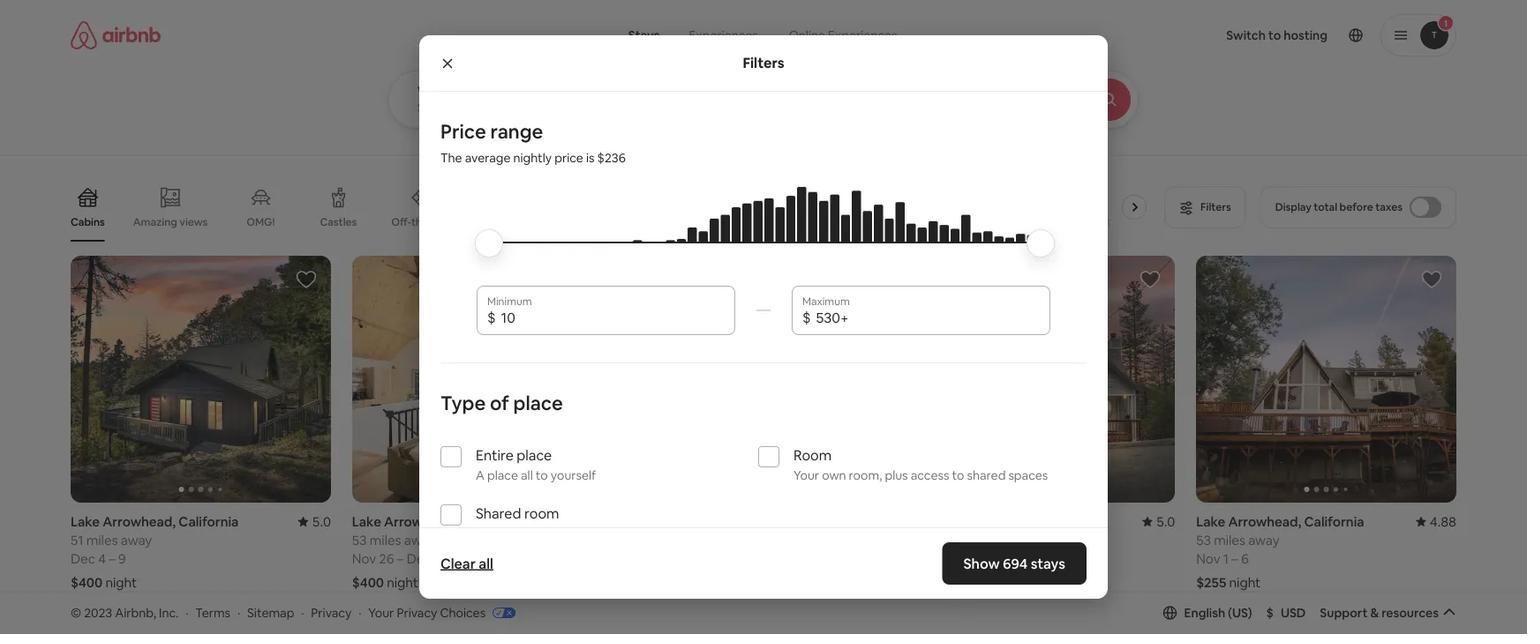 Task type: describe. For each thing, give the bounding box(es) containing it.
night for $255
[[1229, 574, 1261, 592]]

2 vertical spatial place
[[487, 468, 518, 484]]

privacy inside 'your privacy choices' link
[[397, 605, 437, 621]]

clear
[[441, 555, 476, 573]]

terms link
[[195, 605, 230, 621]]

filters
[[743, 54, 784, 72]]

shared
[[476, 504, 521, 522]]

arrowhead, for lake arrowhead, california 53 miles away
[[665, 513, 739, 531]]

night for $179
[[946, 574, 978, 592]]

to inside entire place a place all to yourself
[[536, 468, 548, 484]]

type of place
[[441, 390, 563, 416]]

6
[[1241, 550, 1249, 568]]

lake for lake arrowhead, california 53 miles away nov 1 – 6 $255 night
[[1196, 513, 1226, 531]]

sleeping
[[487, 526, 535, 542]]

areas
[[652, 526, 683, 542]]

display total before taxes
[[1275, 200, 1403, 214]]

2 horizontal spatial $
[[1266, 605, 1274, 621]]

9
[[118, 550, 126, 568]]

add to wishlist: lake arrowhead, california image for 4.98
[[577, 269, 598, 290]]

nightly
[[513, 150, 552, 166]]

shared room a sleeping space and common areas that may be shared with others
[[476, 504, 753, 558]]

dec inside the lake arrowhead, california 53 miles away nov 26 – dec 1 $400 night
[[407, 550, 431, 568]]

group for lake arrowhead, california 53 miles away nov 26 – dec 1 $400 night
[[352, 256, 612, 503]]

yourself
[[551, 468, 596, 484]]

display total before taxes button
[[1260, 186, 1457, 229]]

0 vertical spatial place
[[513, 390, 563, 416]]

plus
[[885, 468, 908, 484]]

your privacy choices
[[368, 605, 486, 621]]

1 horizontal spatial $
[[802, 308, 811, 326]]

stays tab panel
[[388, 71, 1187, 129]]

5.0 out of 5 average rating image
[[1142, 513, 1175, 531]]

choices
[[440, 605, 486, 621]]

show for show map
[[723, 528, 755, 543]]

usd
[[1281, 605, 1306, 621]]

your privacy choices link
[[368, 605, 516, 622]]

english
[[1184, 605, 1225, 621]]

© 2023 airbnb, inc. ·
[[71, 605, 188, 621]]

experiences inside button
[[689, 27, 758, 43]]

resources
[[1382, 605, 1439, 621]]

‎$236
[[597, 150, 626, 166]]

support & resources button
[[1320, 605, 1457, 621]]

what can we help you find? tab list
[[614, 18, 773, 53]]

amazing for amazing pools
[[636, 215, 680, 229]]

4.94 out of 5 average rating image
[[853, 513, 894, 531]]

castles
[[320, 215, 357, 229]]

52
[[915, 532, 930, 549]]

lake for lake arrowhead, california 51 miles away dec 4 – 9 $400 night
[[71, 513, 100, 531]]

california for lake arrowhead, california 52 miles away dec 10 – 15 $179 night
[[1023, 513, 1083, 531]]

– for dec
[[397, 550, 404, 568]]

group for lake arrowhead, california 53 miles away nov 1 – 6 $255 night
[[1196, 256, 1457, 503]]

terms
[[195, 605, 230, 621]]

miles for lake arrowhead, california 53 miles away nov 26 – dec 1 $400 night
[[370, 532, 401, 549]]

off-
[[391, 215, 411, 229]]

and
[[574, 526, 596, 542]]

where
[[418, 84, 451, 98]]

lake arrowhead, california 53 miles away nov 26 – dec 1 $400 night
[[352, 513, 520, 592]]

arrowhead, for lake arrowhead, california 51 miles away dec 4 – 9 $400 night
[[103, 513, 176, 531]]

room
[[794, 446, 832, 464]]

all inside clear all button
[[479, 555, 493, 573]]

with
[[517, 542, 542, 558]]

off-the-grid
[[391, 215, 452, 229]]

spaces
[[1008, 468, 1048, 484]]

a for shared room
[[476, 526, 485, 542]]

experiences button
[[674, 18, 773, 53]]

15
[[968, 550, 981, 568]]

lake arrowhead, california 51 miles away dec 4 – 9 $400 night
[[71, 513, 239, 592]]

is
[[586, 150, 595, 166]]

price range the average nightly price is ‎$236
[[441, 119, 626, 166]]

Where field
[[418, 100, 648, 116]]

1 inside lake arrowhead, california 53 miles away nov 1 – 6 $255 night
[[1223, 550, 1229, 568]]

4.98 out of 5 average rating image
[[571, 513, 612, 531]]

51
[[71, 532, 83, 549]]

©
[[71, 605, 81, 621]]

beachfront
[[738, 215, 794, 229]]

53 for lake arrowhead, california 53 miles away nov 26 – dec 1 $400 night
[[352, 532, 367, 549]]

group containing amazing views
[[71, 173, 1154, 242]]

map
[[757, 528, 783, 543]]

lake arrowhead, california 53 miles away
[[633, 513, 802, 549]]

add to wishlist: lake arrowhead, california image for lake arrowhead, california 51 miles away dec 4 – 9 $400 night
[[296, 269, 317, 290]]

2 $ text field from the left
[[816, 309, 1040, 326]]

0 horizontal spatial $
[[487, 308, 496, 326]]

shared inside room your own room, plus access to shared spaces
[[967, 468, 1006, 484]]

miles for lake arrowhead, california 52 miles away dec 10 – 15 $179 night
[[933, 532, 964, 549]]

be
[[738, 526, 753, 542]]

price
[[555, 150, 583, 166]]

all inside entire place a place all to yourself
[[521, 468, 533, 484]]

taxes
[[1376, 200, 1403, 214]]

average
[[465, 150, 511, 166]]

nov for nov 1 – 6
[[1196, 550, 1220, 568]]

694
[[1003, 555, 1028, 573]]

room
[[524, 504, 559, 522]]

dec for 51
[[71, 550, 95, 568]]

2 · from the left
[[237, 605, 240, 621]]

miles for lake arrowhead, california 53 miles away nov 1 – 6 $255 night
[[1214, 532, 1245, 549]]

1 inside the lake arrowhead, california 53 miles away nov 26 – dec 1 $400 night
[[434, 550, 440, 568]]

group for lake arrowhead, california 52 miles away dec 10 – 15 $179 night
[[915, 256, 1175, 503]]

stays
[[1031, 555, 1066, 573]]

4.88
[[1430, 513, 1457, 531]]

english (us) button
[[1163, 605, 1252, 621]]

shared inside the shared room a sleeping space and common areas that may be shared with others
[[476, 542, 515, 558]]

5.0 for lake arrowhead, california 52 miles away dec 10 – 15 $179 night
[[1156, 513, 1175, 531]]

clear all
[[441, 555, 493, 573]]

4
[[98, 550, 106, 568]]

away for lake arrowhead, california 53 miles away nov 26 – dec 1 $400 night
[[404, 532, 435, 549]]

2 experiences from the left
[[828, 27, 897, 43]]

space
[[538, 526, 572, 542]]

miles for lake arrowhead, california 51 miles away dec 4 – 9 $400 night
[[86, 532, 118, 549]]

omg!
[[246, 215, 275, 229]]

mansions
[[482, 215, 528, 229]]

amazing views
[[133, 215, 208, 229]]

entire
[[476, 446, 514, 464]]

away for lake arrowhead, california 52 miles away dec 10 – 15 $179 night
[[967, 532, 998, 549]]

3 · from the left
[[301, 605, 304, 621]]

support & resources
[[1320, 605, 1439, 621]]

stays button
[[614, 18, 674, 53]]

your inside room your own room, plus access to shared spaces
[[794, 468, 819, 484]]

inc.
[[159, 605, 179, 621]]



Task type: vqa. For each thing, say whether or not it's contained in the screenshot.
Lake in 'LAKE ARROWHEAD, CALIFORNIA 52 MILES AWAY DEC 10 – 15 $179 NIGHT'
yes



Task type: locate. For each thing, give the bounding box(es) containing it.
1 experiences from the left
[[689, 27, 758, 43]]

miles for lake arrowhead, california 53 miles away
[[651, 532, 683, 549]]

53 inside lake arrowhead, california 53 miles away
[[633, 532, 648, 549]]

1 vertical spatial place
[[517, 446, 552, 464]]

· right inc.
[[186, 605, 188, 621]]

to right access at the bottom right
[[952, 468, 964, 484]]

2 – from the left
[[397, 550, 404, 568]]

2 lake from the left
[[352, 513, 381, 531]]

most stays cost more than $133 per night. image
[[491, 187, 1036, 294]]

1 vertical spatial shared
[[476, 542, 515, 558]]

0 horizontal spatial add to wishlist: lake arrowhead, california image
[[296, 269, 317, 290]]

lake for lake arrowhead, california 53 miles away
[[633, 513, 663, 531]]

show 694 stays link
[[942, 543, 1087, 585]]

1 horizontal spatial experiences
[[828, 27, 897, 43]]

night inside lake arrowhead, california 53 miles away nov 1 – 6 $255 night
[[1229, 574, 1261, 592]]

california inside the lake arrowhead, california 53 miles away nov 26 – dec 1 $400 night
[[460, 513, 520, 531]]

the
[[441, 150, 462, 166]]

filters dialog
[[419, 35, 1108, 635]]

1 1 from the left
[[434, 550, 440, 568]]

online experiences
[[789, 27, 897, 43]]

5 california from the left
[[1304, 513, 1364, 531]]

dec for 52
[[915, 550, 940, 568]]

night
[[105, 574, 137, 592], [387, 574, 418, 592], [946, 574, 978, 592], [1229, 574, 1261, 592]]

group
[[71, 173, 1154, 242], [71, 256, 331, 503], [352, 256, 612, 503], [633, 256, 894, 503], [915, 256, 1175, 503], [1196, 256, 1457, 503]]

1 left 6
[[1223, 550, 1229, 568]]

4 away from the left
[[686, 532, 717, 549]]

1 horizontal spatial to
[[952, 468, 964, 484]]

common
[[598, 526, 649, 542]]

dec down 52
[[915, 550, 940, 568]]

away inside lake arrowhead, california 52 miles away dec 10 – 15 $179 night
[[967, 532, 998, 549]]

$400 down 4
[[71, 574, 103, 592]]

show inside the filters dialog
[[964, 555, 1000, 573]]

miles up "26"
[[370, 532, 401, 549]]

arrowhead, inside lake arrowhead, california 51 miles away dec 4 – 9 $400 night
[[103, 513, 176, 531]]

2023
[[84, 605, 112, 621]]

– left 9
[[109, 550, 115, 568]]

0 vertical spatial show
[[723, 528, 755, 543]]

5.0 out of 5 average rating image
[[298, 513, 331, 531]]

4.88 out of 5 average rating image
[[1416, 513, 1457, 531]]

1 away from the left
[[121, 532, 152, 549]]

online
[[789, 27, 825, 43]]

3 53 from the left
[[1196, 532, 1211, 549]]

1 nov from the left
[[352, 550, 376, 568]]

show 694 stays
[[964, 555, 1066, 573]]

4 lake from the left
[[633, 513, 663, 531]]

arrowhead, inside lake arrowhead, california 53 miles away nov 1 – 6 $255 night
[[1228, 513, 1302, 531]]

cabins
[[71, 215, 105, 229]]

(us)
[[1228, 605, 1252, 621]]

arrowhead, for lake arrowhead, california 53 miles away nov 26 – dec 1 $400 night
[[384, 513, 457, 531]]

3 california from the left
[[1023, 513, 1083, 531]]

$ text field
[[501, 309, 725, 326], [816, 309, 1040, 326]]

arrowhead, inside the lake arrowhead, california 53 miles away nov 26 – dec 1 $400 night
[[384, 513, 457, 531]]

others
[[545, 542, 581, 558]]

2 miles from the left
[[370, 532, 401, 549]]

2 horizontal spatial dec
[[915, 550, 940, 568]]

none search field containing stays
[[388, 0, 1187, 129]]

price
[[441, 119, 486, 144]]

dec right "26"
[[407, 550, 431, 568]]

3 add to wishlist: lake arrowhead, california image from the left
[[1421, 269, 1442, 290]]

$ up the of
[[487, 308, 496, 326]]

1 a from the top
[[476, 468, 485, 484]]

homes
[[923, 215, 956, 229]]

lake inside lake arrowhead, california 53 miles away nov 1 – 6 $255 night
[[1196, 513, 1226, 531]]

night down 9
[[105, 574, 137, 592]]

$ usd
[[1266, 605, 1306, 621]]

before
[[1340, 200, 1373, 214]]

1 – from the left
[[109, 550, 115, 568]]

california inside lake arrowhead, california 53 miles away nov 1 – 6 $255 night
[[1304, 513, 1364, 531]]

– for 6
[[1232, 550, 1238, 568]]

0 horizontal spatial experiences
[[689, 27, 758, 43]]

dec left 4
[[71, 550, 95, 568]]

away
[[121, 532, 152, 549], [404, 532, 435, 549], [967, 532, 998, 549], [686, 532, 717, 549], [1248, 532, 1280, 549]]

1 horizontal spatial your
[[794, 468, 819, 484]]

place right the of
[[513, 390, 563, 416]]

1 privacy from the left
[[311, 605, 352, 621]]

5.0 for lake arrowhead, california 51 miles away dec 4 – 9 $400 night
[[312, 513, 331, 531]]

nov for nov 26 – dec 1
[[352, 550, 376, 568]]

night down 6
[[1229, 574, 1261, 592]]

airbnb,
[[115, 605, 156, 621]]

pools
[[682, 215, 710, 229]]

– inside lake arrowhead, california 53 miles away nov 1 – 6 $255 night
[[1232, 550, 1238, 568]]

your right privacy 'link'
[[368, 605, 394, 621]]

1 horizontal spatial add to wishlist: lake arrowhead, california image
[[1140, 269, 1161, 290]]

1 arrowhead, from the left
[[103, 513, 176, 531]]

$255
[[1196, 574, 1226, 592]]

0 horizontal spatial show
[[723, 528, 755, 543]]

0 horizontal spatial your
[[368, 605, 394, 621]]

– for 15
[[959, 550, 965, 568]]

of
[[490, 390, 509, 416]]

$400
[[71, 574, 103, 592], [352, 574, 384, 592]]

· left privacy 'link'
[[301, 605, 304, 621]]

arrowhead, for lake arrowhead, california 53 miles away nov 1 – 6 $255 night
[[1228, 513, 1302, 531]]

3 – from the left
[[959, 550, 965, 568]]

5 lake from the left
[[1196, 513, 1226, 531]]

privacy right sitemap
[[311, 605, 352, 621]]

arrowhead,
[[103, 513, 176, 531], [384, 513, 457, 531], [947, 513, 1020, 531], [665, 513, 739, 531], [1228, 513, 1302, 531]]

experiences up filters
[[689, 27, 758, 43]]

miles inside lake arrowhead, california 52 miles away dec 10 – 15 $179 night
[[933, 532, 964, 549]]

1 horizontal spatial show
[[964, 555, 1000, 573]]

away inside lake arrowhead, california 53 miles away
[[686, 532, 717, 549]]

california for lake arrowhead, california 53 miles away nov 1 – 6 $255 night
[[1304, 513, 1364, 531]]

miles
[[86, 532, 118, 549], [370, 532, 401, 549], [933, 532, 964, 549], [651, 532, 683, 549], [1214, 532, 1245, 549]]

3 arrowhead, from the left
[[947, 513, 1020, 531]]

4 – from the left
[[1232, 550, 1238, 568]]

1 vertical spatial a
[[476, 526, 485, 542]]

support
[[1320, 605, 1368, 621]]

&
[[1370, 605, 1379, 621]]

4 arrowhead, from the left
[[665, 513, 739, 531]]

1 · from the left
[[186, 605, 188, 621]]

california inside lake arrowhead, california 52 miles away dec 10 – 15 $179 night
[[1023, 513, 1083, 531]]

a down the shared
[[476, 526, 485, 542]]

1 horizontal spatial add to wishlist: lake arrowhead, california image
[[858, 269, 880, 290]]

arrowhead, for lake arrowhead, california 52 miles away dec 10 – 15 $179 night
[[947, 513, 1020, 531]]

nov inside the lake arrowhead, california 53 miles away nov 26 – dec 1 $400 night
[[352, 550, 376, 568]]

access
[[911, 468, 949, 484]]

2 add to wishlist: lake arrowhead, california image from the left
[[858, 269, 880, 290]]

lake for lake arrowhead, california 52 miles away dec 10 – 15 $179 night
[[915, 513, 944, 531]]

lake arrowhead, california 53 miles away nov 1 – 6 $255 night
[[1196, 513, 1364, 592]]

lake inside lake arrowhead, california 52 miles away dec 10 – 15 $179 night
[[915, 513, 944, 531]]

2 horizontal spatial 53
[[1196, 532, 1211, 549]]

1 horizontal spatial amazing
[[636, 215, 680, 229]]

1 horizontal spatial all
[[521, 468, 533, 484]]

may
[[712, 526, 736, 542]]

– inside lake arrowhead, california 52 miles away dec 10 – 15 $179 night
[[959, 550, 965, 568]]

lake up "26"
[[352, 513, 381, 531]]

0 horizontal spatial nov
[[352, 550, 376, 568]]

away for lake arrowhead, california 51 miles away dec 4 – 9 $400 night
[[121, 532, 152, 549]]

2 california from the left
[[460, 513, 520, 531]]

4.94
[[867, 513, 894, 531]]

dec inside lake arrowhead, california 51 miles away dec 4 – 9 $400 night
[[71, 550, 95, 568]]

arrowhead, inside lake arrowhead, california 52 miles away dec 10 – 15 $179 night
[[947, 513, 1020, 531]]

2 to from the left
[[952, 468, 964, 484]]

california inside lake arrowhead, california 51 miles away dec 4 – 9 $400 night
[[179, 513, 239, 531]]

clear all button
[[432, 546, 502, 582]]

2 privacy from the left
[[397, 605, 437, 621]]

2 a from the top
[[476, 526, 485, 542]]

away inside lake arrowhead, california 51 miles away dec 4 – 9 $400 night
[[121, 532, 152, 549]]

1 53 from the left
[[352, 532, 367, 549]]

a inside the shared room a sleeping space and common areas that may be shared with others
[[476, 526, 485, 542]]

2 away from the left
[[404, 532, 435, 549]]

1 night from the left
[[105, 574, 137, 592]]

0 horizontal spatial 1
[[434, 550, 440, 568]]

$ left usd
[[1266, 605, 1274, 621]]

4 · from the left
[[359, 605, 361, 621]]

california for lake arrowhead, california 53 miles away
[[741, 513, 802, 531]]

2 night from the left
[[387, 574, 418, 592]]

total
[[1314, 200, 1337, 214]]

away for lake arrowhead, california 53 miles away nov 1 – 6 $255 night
[[1248, 532, 1280, 549]]

0 horizontal spatial add to wishlist: lake arrowhead, california image
[[577, 269, 598, 290]]

1 add to wishlist: lake arrowhead, california image from the left
[[577, 269, 598, 290]]

0 horizontal spatial 53
[[352, 532, 367, 549]]

– right "26"
[[397, 550, 404, 568]]

away for lake arrowhead, california 53 miles away
[[686, 532, 717, 549]]

· right terms
[[237, 605, 240, 621]]

amazing left "pools"
[[636, 215, 680, 229]]

53 for lake arrowhead, california 53 miles away
[[633, 532, 648, 549]]

lake for lake arrowhead, california 53 miles away nov 26 – dec 1 $400 night
[[352, 513, 381, 531]]

lake arrowhead, california 52 miles away dec 10 – 15 $179 night
[[915, 513, 1083, 592]]

that
[[685, 526, 709, 542]]

– left 6
[[1232, 550, 1238, 568]]

2 $400 from the left
[[352, 574, 384, 592]]

0 horizontal spatial 5.0
[[312, 513, 331, 531]]

room,
[[849, 468, 882, 484]]

nov inside lake arrowhead, california 53 miles away nov 1 – 6 $255 night
[[1196, 550, 1220, 568]]

1 horizontal spatial privacy
[[397, 605, 437, 621]]

0 vertical spatial your
[[794, 468, 819, 484]]

lake right 5.0 out of 5 average rating icon
[[1196, 513, 1226, 531]]

1 lake from the left
[[71, 513, 100, 531]]

1
[[434, 550, 440, 568], [1223, 550, 1229, 568]]

1 horizontal spatial shared
[[967, 468, 1006, 484]]

show for show 694 stays
[[964, 555, 1000, 573]]

$400 inside the lake arrowhead, california 53 miles away nov 26 – dec 1 $400 night
[[352, 574, 384, 592]]

grid
[[432, 215, 452, 229]]

night down the 15
[[946, 574, 978, 592]]

5 away from the left
[[1248, 532, 1280, 549]]

0 horizontal spatial privacy
[[311, 605, 352, 621]]

stays
[[628, 27, 660, 43]]

53
[[352, 532, 367, 549], [633, 532, 648, 549], [1196, 532, 1211, 549]]

– inside the lake arrowhead, california 53 miles away nov 26 – dec 1 $400 night
[[397, 550, 404, 568]]

a down entire
[[476, 468, 485, 484]]

add to wishlist: lake arrowhead, california image
[[577, 269, 598, 290], [1140, 269, 1161, 290]]

1 5.0 from the left
[[312, 513, 331, 531]]

amazing pools
[[636, 215, 710, 229]]

english (us)
[[1184, 605, 1252, 621]]

show map button
[[705, 514, 822, 557]]

0 vertical spatial a
[[476, 468, 485, 484]]

add to wishlist: lake arrowhead, california image
[[296, 269, 317, 290], [858, 269, 880, 290], [1421, 269, 1442, 290]]

2 53 from the left
[[633, 532, 648, 549]]

range
[[490, 119, 543, 144]]

1 $ text field from the left
[[501, 309, 725, 326]]

1 horizontal spatial dec
[[407, 550, 431, 568]]

1 vertical spatial your
[[368, 605, 394, 621]]

53 inside the lake arrowhead, california 53 miles away nov 26 – dec 1 $400 night
[[352, 532, 367, 549]]

night inside lake arrowhead, california 51 miles away dec 4 – 9 $400 night
[[105, 574, 137, 592]]

lake inside lake arrowhead, california 51 miles away dec 4 – 9 $400 night
[[71, 513, 100, 531]]

views
[[180, 215, 208, 229]]

shared left with
[[476, 542, 515, 558]]

5 miles from the left
[[1214, 532, 1245, 549]]

4 night from the left
[[1229, 574, 1261, 592]]

sitemap
[[247, 605, 294, 621]]

privacy link
[[311, 605, 352, 621]]

1 horizontal spatial $ text field
[[816, 309, 1040, 326]]

show map
[[723, 528, 783, 543]]

$400 inside lake arrowhead, california 51 miles away dec 4 – 9 $400 night
[[71, 574, 103, 592]]

tiny
[[900, 215, 920, 229]]

· right privacy 'link'
[[359, 605, 361, 621]]

lake inside the lake arrowhead, california 53 miles away nov 26 – dec 1 $400 night
[[352, 513, 381, 531]]

1 left clear
[[434, 550, 440, 568]]

profile element
[[940, 0, 1457, 71]]

terms · sitemap · privacy
[[195, 605, 352, 621]]

amazing left views
[[133, 215, 177, 229]]

add to wishlist: lake arrowhead, california image for 5.0
[[1140, 269, 1161, 290]]

show inside button
[[723, 528, 755, 543]]

2 arrowhead, from the left
[[384, 513, 457, 531]]

night inside the lake arrowhead, california 53 miles away nov 26 – dec 1 $400 night
[[387, 574, 418, 592]]

2 1 from the left
[[1223, 550, 1229, 568]]

3 dec from the left
[[915, 550, 940, 568]]

nov left "26"
[[352, 550, 376, 568]]

place down entire
[[487, 468, 518, 484]]

arrowhead, inside lake arrowhead, california 53 miles away
[[665, 513, 739, 531]]

1 horizontal spatial 53
[[633, 532, 648, 549]]

3 away from the left
[[967, 532, 998, 549]]

3 lake from the left
[[915, 513, 944, 531]]

1 miles from the left
[[86, 532, 118, 549]]

nov up $255
[[1196, 550, 1220, 568]]

away inside lake arrowhead, california 53 miles away nov 1 – 6 $255 night
[[1248, 532, 1280, 549]]

miles left that
[[651, 532, 683, 549]]

miles inside lake arrowhead, california 53 miles away
[[651, 532, 683, 549]]

miles up the 10
[[933, 532, 964, 549]]

type
[[441, 390, 486, 416]]

– for 9
[[109, 550, 115, 568]]

experiences
[[689, 27, 758, 43], [828, 27, 897, 43]]

miles inside lake arrowhead, california 51 miles away dec 4 – 9 $400 night
[[86, 532, 118, 549]]

night for $400
[[105, 574, 137, 592]]

3 miles from the left
[[933, 532, 964, 549]]

1 dec from the left
[[71, 550, 95, 568]]

1 $400 from the left
[[71, 574, 103, 592]]

0 horizontal spatial $ text field
[[501, 309, 725, 326]]

display
[[1275, 200, 1312, 214]]

lake up 51 at the left bottom of the page
[[71, 513, 100, 531]]

1 horizontal spatial 1
[[1223, 550, 1229, 568]]

0 horizontal spatial all
[[479, 555, 493, 573]]

3 night from the left
[[946, 574, 978, 592]]

2 5.0 from the left
[[1156, 513, 1175, 531]]

california for lake arrowhead, california 53 miles away nov 26 – dec 1 $400 night
[[460, 513, 520, 531]]

lake right '4.98'
[[633, 513, 663, 531]]

shared left spaces
[[967, 468, 1006, 484]]

1 add to wishlist: lake arrowhead, california image from the left
[[296, 269, 317, 290]]

all
[[521, 468, 533, 484], [479, 555, 493, 573]]

nov
[[352, 550, 376, 568], [1196, 550, 1220, 568]]

privacy left choices
[[397, 605, 437, 621]]

4 miles from the left
[[651, 532, 683, 549]]

miles up 6
[[1214, 532, 1245, 549]]

0 vertical spatial all
[[521, 468, 533, 484]]

place
[[513, 390, 563, 416], [517, 446, 552, 464], [487, 468, 518, 484]]

0 horizontal spatial to
[[536, 468, 548, 484]]

0 horizontal spatial dec
[[71, 550, 95, 568]]

california for lake arrowhead, california 51 miles away dec 4 – 9 $400 night
[[179, 513, 239, 531]]

– inside lake arrowhead, california 51 miles away dec 4 – 9 $400 night
[[109, 550, 115, 568]]

place right entire
[[517, 446, 552, 464]]

to inside room your own room, plus access to shared spaces
[[952, 468, 964, 484]]

5 arrowhead, from the left
[[1228, 513, 1302, 531]]

·
[[186, 605, 188, 621], [237, 605, 240, 621], [301, 605, 304, 621], [359, 605, 361, 621]]

0 horizontal spatial amazing
[[133, 215, 177, 229]]

a for entire place
[[476, 468, 485, 484]]

group for lake arrowhead, california 51 miles away dec 4 – 9 $400 night
[[71, 256, 331, 503]]

$ down most stays cost more than $133 per night. image
[[802, 308, 811, 326]]

miles inside the lake arrowhead, california 53 miles away nov 26 – dec 1 $400 night
[[370, 532, 401, 549]]

miles inside lake arrowhead, california 53 miles away nov 1 – 6 $255 night
[[1214, 532, 1245, 549]]

10
[[942, 550, 956, 568]]

night down "26"
[[387, 574, 418, 592]]

0 vertical spatial shared
[[967, 468, 1006, 484]]

a inside entire place a place all to yourself
[[476, 468, 485, 484]]

night inside lake arrowhead, california 52 miles away dec 10 – 15 $179 night
[[946, 574, 978, 592]]

amazing for amazing views
[[133, 215, 177, 229]]

entire place a place all to yourself
[[476, 446, 596, 484]]

53 inside lake arrowhead, california 53 miles away nov 1 – 6 $255 night
[[1196, 532, 1211, 549]]

$400 down "26"
[[352, 574, 384, 592]]

4 california from the left
[[741, 513, 802, 531]]

0 horizontal spatial $400
[[71, 574, 103, 592]]

lake up 52
[[915, 513, 944, 531]]

all up room
[[521, 468, 533, 484]]

your down room
[[794, 468, 819, 484]]

add to wishlist: lake arrowhead, california image for lake arrowhead, california 53 miles away nov 1 – 6 $255 night
[[1421, 269, 1442, 290]]

lake
[[71, 513, 100, 531], [352, 513, 381, 531], [915, 513, 944, 531], [633, 513, 663, 531], [1196, 513, 1226, 531]]

lake inside lake arrowhead, california 53 miles away
[[633, 513, 663, 531]]

miles up 4
[[86, 532, 118, 549]]

53 for lake arrowhead, california 53 miles away nov 1 – 6 $255 night
[[1196, 532, 1211, 549]]

– left the 15
[[959, 550, 965, 568]]

2 nov from the left
[[1196, 550, 1220, 568]]

lakefront
[[1063, 215, 1111, 229]]

1 vertical spatial show
[[964, 555, 1000, 573]]

1 vertical spatial all
[[479, 555, 493, 573]]

room your own room, plus access to shared spaces
[[794, 446, 1048, 484]]

california inside lake arrowhead, california 53 miles away
[[741, 513, 802, 531]]

1 horizontal spatial nov
[[1196, 550, 1220, 568]]

all right clear
[[479, 555, 493, 573]]

shared
[[967, 468, 1006, 484], [476, 542, 515, 558]]

26
[[379, 550, 394, 568]]

away inside the lake arrowhead, california 53 miles away nov 26 – dec 1 $400 night
[[404, 532, 435, 549]]

dec inside lake arrowhead, california 52 miles away dec 10 – 15 $179 night
[[915, 550, 940, 568]]

sitemap link
[[247, 605, 294, 621]]

1 horizontal spatial 5.0
[[1156, 513, 1175, 531]]

2 horizontal spatial add to wishlist: lake arrowhead, california image
[[1421, 269, 1442, 290]]

skiing
[[994, 215, 1024, 229]]

2 dec from the left
[[407, 550, 431, 568]]

1 california from the left
[[179, 513, 239, 531]]

tiny homes
[[900, 215, 956, 229]]

to left yourself
[[536, 468, 548, 484]]

experiences right the online
[[828, 27, 897, 43]]

0 horizontal spatial shared
[[476, 542, 515, 558]]

1 horizontal spatial $400
[[352, 574, 384, 592]]

None search field
[[388, 0, 1187, 129]]

2 add to wishlist: lake arrowhead, california image from the left
[[1140, 269, 1161, 290]]

1 to from the left
[[536, 468, 548, 484]]



